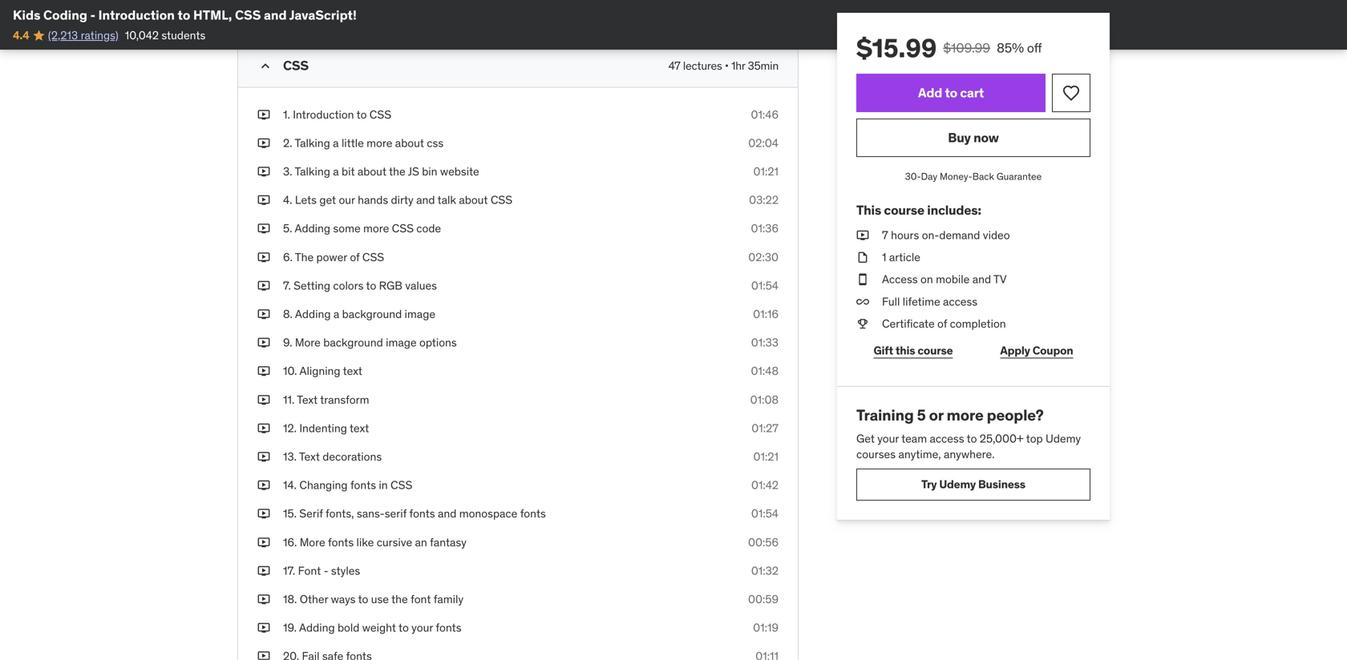 Task type: describe. For each thing, give the bounding box(es) containing it.
bold
[[338, 621, 360, 636]]

01:19
[[753, 621, 779, 636]]

2 vertical spatial about
[[459, 193, 488, 207]]

css left code
[[392, 222, 414, 236]]

buy now button
[[857, 119, 1091, 157]]

font
[[298, 564, 321, 579]]

dirty
[[391, 193, 414, 207]]

11. text transform
[[283, 393, 369, 407]]

xsmall image for 9. more background image options
[[257, 335, 270, 351]]

little
[[342, 136, 364, 150]]

11.
[[283, 393, 295, 407]]

article
[[889, 250, 921, 265]]

gift this course link
[[857, 335, 970, 367]]

- for font
[[324, 564, 328, 579]]

money-
[[940, 170, 973, 183]]

kids
[[13, 7, 40, 23]]

css up 2. talking a little more about css
[[370, 107, 391, 122]]

19. adding bold weight to your fonts
[[283, 621, 462, 636]]

website
[[440, 164, 479, 179]]

code
[[416, 222, 441, 236]]

$109.99
[[943, 40, 991, 56]]

10,042
[[125, 28, 159, 42]]

15. serif fonts, sans-serif fonts and monospace fonts
[[283, 507, 546, 521]]

1 vertical spatial background
[[323, 336, 383, 350]]

3.
[[283, 164, 292, 179]]

4. lets get our hands dirty and talk about css
[[283, 193, 513, 207]]

in
[[379, 478, 388, 493]]

to inside training 5 or more people? get your team access to 25,000+ top udemy courses anytime, anywhere.
[[967, 432, 977, 446]]

8.
[[283, 307, 293, 322]]

coupon
[[1033, 344, 1074, 358]]

30-
[[905, 170, 921, 183]]

an
[[415, 536, 427, 550]]

colors
[[333, 279, 364, 293]]

1hr
[[731, 58, 745, 73]]

lets
[[295, 193, 317, 207]]

03:22
[[749, 193, 779, 207]]

video
[[983, 228, 1010, 243]]

setting
[[294, 279, 330, 293]]

5. adding some more css code
[[283, 222, 441, 236]]

01:54 for 7. setting colors to rgb values
[[751, 279, 779, 293]]

rgb
[[379, 279, 403, 293]]

1 01:21 from the top
[[754, 164, 779, 179]]

fonts left in
[[350, 478, 376, 493]]

fonts,
[[326, 507, 354, 521]]

lifetime
[[903, 295, 941, 309]]

•
[[725, 58, 729, 73]]

use
[[371, 593, 389, 607]]

1 vertical spatial about
[[358, 164, 387, 179]]

to inside "add to cart" button
[[945, 85, 958, 101]]

0 horizontal spatial udemy
[[940, 478, 976, 492]]

certificate of completion
[[882, 317, 1006, 331]]

15.
[[283, 507, 297, 521]]

apply coupon button
[[983, 335, 1091, 367]]

training 5 or more people? get your team access to 25,000+ top udemy courses anytime, anywhere.
[[857, 406, 1081, 462]]

85%
[[997, 40, 1024, 56]]

3. talking a bit about the js bin website
[[283, 164, 479, 179]]

14. changing fonts in css
[[283, 478, 412, 493]]

training
[[857, 406, 914, 425]]

fonts left like
[[328, 536, 354, 550]]

01:46
[[751, 107, 779, 122]]

text for 11.
[[297, 393, 318, 407]]

01:27
[[752, 421, 779, 436]]

text for 10. aligning text
[[343, 364, 362, 379]]

10.
[[283, 364, 297, 379]]

xsmall image for 17. font - styles
[[257, 564, 270, 579]]

more for 16.
[[300, 536, 325, 550]]

ways
[[331, 593, 356, 607]]

7 hours on-demand video
[[882, 228, 1010, 243]]

more for 9.
[[295, 336, 321, 350]]

cursive
[[377, 536, 412, 550]]

add to cart
[[918, 85, 984, 101]]

html quiz
[[283, 10, 336, 24]]

adding for 5.
[[295, 222, 330, 236]]

1 horizontal spatial of
[[938, 317, 947, 331]]

anywhere.
[[944, 447, 995, 462]]

- for coding
[[90, 7, 96, 23]]

12. indenting text
[[283, 421, 369, 436]]

js
[[408, 164, 419, 179]]

4.
[[283, 193, 292, 207]]

1 horizontal spatial about
[[395, 136, 424, 150]]

xsmall image for 12. indenting text
[[257, 421, 270, 437]]

47
[[669, 58, 681, 73]]

0 horizontal spatial introduction
[[98, 7, 175, 23]]

other
[[300, 593, 328, 607]]

and left javascript!
[[264, 7, 287, 23]]

aligning
[[300, 364, 341, 379]]

anytime,
[[899, 447, 941, 462]]

10,042 students
[[125, 28, 206, 42]]

to left use
[[358, 593, 368, 607]]

adding for 19.
[[299, 621, 335, 636]]

5
[[917, 406, 926, 425]]

sans-
[[357, 507, 385, 521]]

1 article
[[882, 250, 921, 265]]

css
[[427, 136, 444, 150]]

xsmall image left certificate
[[857, 316, 869, 332]]

certificate
[[882, 317, 935, 331]]

like
[[357, 536, 374, 550]]

xsmall image left 11.
[[257, 392, 270, 408]]

01:32
[[751, 564, 779, 579]]

udemy inside training 5 or more people? get your team access to 25,000+ top udemy courses anytime, anywhere.
[[1046, 432, 1081, 446]]

access inside training 5 or more people? get your team access to 25,000+ top udemy courses anytime, anywhere.
[[930, 432, 965, 446]]

css right in
[[391, 478, 412, 493]]

css right talk
[[491, 193, 513, 207]]

1 vertical spatial introduction
[[293, 107, 354, 122]]

7
[[882, 228, 888, 243]]

xsmall image left 5.
[[257, 221, 270, 237]]

the for use
[[391, 593, 408, 607]]

quiz
[[316, 10, 336, 24]]

xsmall image left 4.
[[257, 193, 270, 208]]

0 vertical spatial more
[[367, 136, 393, 150]]

$15.99 $109.99 85% off
[[857, 32, 1042, 64]]

this
[[896, 344, 916, 358]]

9.
[[283, 336, 292, 350]]

more for 5.
[[363, 222, 389, 236]]

styles
[[331, 564, 360, 579]]

try udemy business link
[[857, 469, 1091, 501]]

6.
[[283, 250, 293, 265]]

0 horizontal spatial your
[[412, 621, 433, 636]]

17.
[[283, 564, 295, 579]]

full
[[882, 295, 900, 309]]

includes:
[[927, 202, 982, 218]]

more for training
[[947, 406, 984, 425]]

add to cart button
[[857, 74, 1046, 112]]

(2,213
[[48, 28, 78, 42]]

18.
[[283, 593, 297, 607]]

and up fantasy
[[438, 507, 457, 521]]

00:56
[[748, 536, 779, 550]]

2 01:21 from the top
[[754, 450, 779, 464]]

01:33
[[751, 336, 779, 350]]

(2,213 ratings)
[[48, 28, 118, 42]]

this
[[857, 202, 882, 218]]



Task type: locate. For each thing, give the bounding box(es) containing it.
to
[[178, 7, 190, 23], [945, 85, 958, 101], [357, 107, 367, 122], [366, 279, 376, 293], [967, 432, 977, 446], [358, 593, 368, 607], [399, 621, 409, 636]]

and left the tv
[[973, 272, 991, 287]]

now
[[974, 129, 999, 146]]

xsmall image for 18. other ways to use the font family
[[257, 592, 270, 608]]

fonts right monospace
[[520, 507, 546, 521]]

0 vertical spatial the
[[389, 164, 406, 179]]

kids coding - introduction to html, css and javascript!
[[13, 7, 357, 23]]

7.
[[283, 279, 291, 293]]

1 vertical spatial udemy
[[940, 478, 976, 492]]

buy
[[948, 129, 971, 146]]

the left js
[[389, 164, 406, 179]]

1 vertical spatial adding
[[295, 307, 331, 322]]

a for little
[[333, 136, 339, 150]]

1 horizontal spatial udemy
[[1046, 432, 1081, 446]]

7. setting colors to rgb values
[[283, 279, 437, 293]]

the for about
[[389, 164, 406, 179]]

text right 11.
[[297, 393, 318, 407]]

your up courses
[[878, 432, 899, 446]]

more
[[367, 136, 393, 150], [363, 222, 389, 236], [947, 406, 984, 425]]

course down certificate of completion
[[918, 344, 953, 358]]

and left talk
[[416, 193, 435, 207]]

a
[[333, 136, 339, 150], [333, 164, 339, 179], [334, 307, 339, 322]]

16. more fonts like cursive an fantasy
[[283, 536, 467, 550]]

to left rgb
[[366, 279, 376, 293]]

0 vertical spatial talking
[[295, 136, 330, 150]]

more right or
[[947, 406, 984, 425]]

01:21 down 01:27 on the bottom right of page
[[754, 450, 779, 464]]

01:54 for 15. serif fonts, sans-serif fonts and monospace fonts
[[751, 507, 779, 521]]

1 horizontal spatial -
[[324, 564, 328, 579]]

fonts right serif
[[409, 507, 435, 521]]

0 horizontal spatial of
[[350, 250, 360, 265]]

14.
[[283, 478, 297, 493]]

background up 9. more background image options
[[342, 307, 402, 322]]

xsmall image for 7. setting colors to rgb values
[[257, 278, 270, 294]]

xsmall image left the access
[[857, 272, 869, 288]]

1 vertical spatial access
[[930, 432, 965, 446]]

of down full lifetime access
[[938, 317, 947, 331]]

introduction up 10,042
[[98, 7, 175, 23]]

talking right 2.
[[295, 136, 330, 150]]

css
[[235, 7, 261, 23], [283, 57, 309, 74], [370, 107, 391, 122], [491, 193, 513, 207], [392, 222, 414, 236], [362, 250, 384, 265], [391, 478, 412, 493]]

00:59
[[748, 593, 779, 607]]

1 01:54 from the top
[[751, 279, 779, 293]]

demand
[[939, 228, 980, 243]]

text for 13.
[[299, 450, 320, 464]]

17. font - styles
[[283, 564, 360, 579]]

the
[[389, 164, 406, 179], [391, 593, 408, 607]]

19.
[[283, 621, 297, 636]]

0 horizontal spatial about
[[358, 164, 387, 179]]

fonts down family
[[436, 621, 462, 636]]

text for 12. indenting text
[[350, 421, 369, 436]]

buy now
[[948, 129, 999, 146]]

hands
[[358, 193, 388, 207]]

3 a from the top
[[334, 307, 339, 322]]

adding right 8.
[[295, 307, 331, 322]]

1 horizontal spatial your
[[878, 432, 899, 446]]

access down or
[[930, 432, 965, 446]]

talking right 3.
[[295, 164, 330, 179]]

0 vertical spatial about
[[395, 136, 424, 150]]

0 vertical spatial introduction
[[98, 7, 175, 23]]

completion
[[950, 317, 1006, 331]]

2 vertical spatial more
[[947, 406, 984, 425]]

xsmall image
[[257, 9, 270, 25], [257, 107, 270, 123], [257, 164, 270, 180], [257, 250, 270, 265], [857, 250, 869, 266], [257, 278, 270, 294], [257, 307, 270, 322], [257, 335, 270, 351], [257, 421, 270, 437], [257, 450, 270, 465], [257, 478, 270, 494], [257, 535, 270, 551], [257, 564, 270, 579], [257, 592, 270, 608], [257, 621, 270, 637], [257, 649, 270, 661]]

xsmall image left 15.
[[257, 507, 270, 522]]

1 horizontal spatial introduction
[[293, 107, 354, 122]]

1 vertical spatial more
[[363, 222, 389, 236]]

image
[[405, 307, 436, 322], [386, 336, 417, 350]]

text right '13.'
[[299, 450, 320, 464]]

1 vertical spatial text
[[350, 421, 369, 436]]

about
[[395, 136, 424, 150], [358, 164, 387, 179], [459, 193, 488, 207]]

2 vertical spatial adding
[[299, 621, 335, 636]]

options
[[419, 336, 457, 350]]

0 vertical spatial adding
[[295, 222, 330, 236]]

values
[[405, 279, 437, 293]]

01:54 down 01:42
[[751, 507, 779, 521]]

0 vertical spatial text
[[297, 393, 318, 407]]

the right use
[[391, 593, 408, 607]]

1 vertical spatial image
[[386, 336, 417, 350]]

0 vertical spatial background
[[342, 307, 402, 322]]

course inside 'link'
[[918, 344, 953, 358]]

talking
[[295, 136, 330, 150], [295, 164, 330, 179]]

01:54 up 01:16
[[751, 279, 779, 293]]

xsmall image
[[257, 135, 270, 151], [257, 193, 270, 208], [257, 221, 270, 237], [857, 228, 869, 243], [857, 272, 869, 288], [857, 294, 869, 310], [857, 316, 869, 332], [257, 364, 270, 380], [257, 392, 270, 408], [257, 507, 270, 522]]

indenting
[[299, 421, 347, 436]]

$15.99
[[857, 32, 937, 64]]

udemy right try
[[940, 478, 976, 492]]

1 vertical spatial more
[[300, 536, 325, 550]]

bit
[[342, 164, 355, 179]]

4.4
[[13, 28, 29, 42]]

xsmall image for 3. talking a bit about the js bin website
[[257, 164, 270, 180]]

xsmall image for 8. adding a background image
[[257, 307, 270, 322]]

1 vertical spatial your
[[412, 621, 433, 636]]

1.
[[283, 107, 290, 122]]

a left bit
[[333, 164, 339, 179]]

01:21 up 03:22 at the right of page
[[754, 164, 779, 179]]

full lifetime access
[[882, 295, 978, 309]]

on
[[921, 272, 933, 287]]

monospace
[[459, 507, 518, 521]]

small image
[[257, 58, 273, 74]]

image left options
[[386, 336, 417, 350]]

javascript!
[[289, 7, 357, 23]]

1 vertical spatial of
[[938, 317, 947, 331]]

your inside training 5 or more people? get your team access to 25,000+ top udemy courses anytime, anywhere.
[[878, 432, 899, 446]]

2. talking a little more about css
[[283, 136, 444, 150]]

transform
[[320, 393, 369, 407]]

xsmall image left full at the right of the page
[[857, 294, 869, 310]]

about right bit
[[358, 164, 387, 179]]

0 horizontal spatial -
[[90, 7, 96, 23]]

- right font
[[324, 564, 328, 579]]

to right weight
[[399, 621, 409, 636]]

0 vertical spatial a
[[333, 136, 339, 150]]

text up transform
[[343, 364, 362, 379]]

xsmall image for 13. text decorations
[[257, 450, 270, 465]]

coding
[[43, 7, 87, 23]]

xsmall image for 1. introduction to css
[[257, 107, 270, 123]]

xsmall image left 7
[[857, 228, 869, 243]]

adding right 19.
[[299, 621, 335, 636]]

1 vertical spatial the
[[391, 593, 408, 607]]

more right 9.
[[295, 336, 321, 350]]

1 vertical spatial 01:54
[[751, 507, 779, 521]]

this course includes:
[[857, 202, 982, 218]]

2 a from the top
[[333, 164, 339, 179]]

hours
[[891, 228, 919, 243]]

2 vertical spatial a
[[334, 307, 339, 322]]

01:42
[[751, 478, 779, 493]]

01:48
[[751, 364, 779, 379]]

adding for 8.
[[295, 307, 331, 322]]

30-day money-back guarantee
[[905, 170, 1042, 183]]

xsmall image for 16. more fonts like cursive an fantasy
[[257, 535, 270, 551]]

get
[[319, 193, 336, 207]]

1 a from the top
[[333, 136, 339, 150]]

- up ratings) on the top left of the page
[[90, 7, 96, 23]]

xsmall image for 6. the power of css
[[257, 250, 270, 265]]

more right the 16.
[[300, 536, 325, 550]]

a down colors
[[334, 307, 339, 322]]

xsmall image left 10.
[[257, 364, 270, 380]]

apply coupon
[[1000, 344, 1074, 358]]

ratings)
[[81, 28, 118, 42]]

to left cart
[[945, 85, 958, 101]]

your
[[878, 432, 899, 446], [412, 621, 433, 636]]

2 01:54 from the top
[[751, 507, 779, 521]]

bin
[[422, 164, 438, 179]]

1 vertical spatial talking
[[295, 164, 330, 179]]

2 horizontal spatial about
[[459, 193, 488, 207]]

1 talking from the top
[[295, 136, 330, 150]]

01:54
[[751, 279, 779, 293], [751, 507, 779, 521]]

more right little
[[367, 136, 393, 150]]

1 vertical spatial -
[[324, 564, 328, 579]]

0 vertical spatial course
[[884, 202, 925, 218]]

to up students on the left top of the page
[[178, 7, 190, 23]]

talking for 3.
[[295, 164, 330, 179]]

cart
[[960, 85, 984, 101]]

5.
[[283, 222, 292, 236]]

of right power
[[350, 250, 360, 265]]

0 vertical spatial 01:54
[[751, 279, 779, 293]]

1 vertical spatial course
[[918, 344, 953, 358]]

text up decorations
[[350, 421, 369, 436]]

udemy right 'top'
[[1046, 432, 1081, 446]]

talking for 2.
[[295, 136, 330, 150]]

0 vertical spatial -
[[90, 7, 96, 23]]

font
[[411, 593, 431, 607]]

a for background
[[334, 307, 339, 322]]

1 vertical spatial a
[[333, 164, 339, 179]]

weight
[[362, 621, 396, 636]]

adding
[[295, 222, 330, 236], [295, 307, 331, 322], [299, 621, 335, 636]]

your down font
[[412, 621, 433, 636]]

to up 2. talking a little more about css
[[357, 107, 367, 122]]

2 talking from the top
[[295, 164, 330, 179]]

0 vertical spatial udemy
[[1046, 432, 1081, 446]]

the
[[295, 250, 314, 265]]

0 vertical spatial your
[[878, 432, 899, 446]]

about left css
[[395, 136, 424, 150]]

css right html,
[[235, 7, 261, 23]]

13. text decorations
[[283, 450, 382, 464]]

0 vertical spatial access
[[943, 295, 978, 309]]

0 vertical spatial more
[[295, 336, 321, 350]]

our
[[339, 193, 355, 207]]

0 vertical spatial text
[[343, 364, 362, 379]]

css right 'small' icon on the top left of page
[[283, 57, 309, 74]]

xsmall image for 19. adding bold weight to your fonts
[[257, 621, 270, 637]]

0 vertical spatial 01:21
[[754, 164, 779, 179]]

tv
[[994, 272, 1007, 287]]

0 vertical spatial image
[[405, 307, 436, 322]]

image down values
[[405, 307, 436, 322]]

course up hours
[[884, 202, 925, 218]]

serif
[[299, 507, 323, 521]]

background down 8. adding a background image
[[323, 336, 383, 350]]

css down "5. adding some more css code"
[[362, 250, 384, 265]]

2.
[[283, 136, 292, 150]]

off
[[1027, 40, 1042, 56]]

adding right 5.
[[295, 222, 330, 236]]

gift this course
[[874, 344, 953, 358]]

1 vertical spatial 01:21
[[754, 450, 779, 464]]

about right talk
[[459, 193, 488, 207]]

02:04
[[749, 136, 779, 150]]

a for bit
[[333, 164, 339, 179]]

udemy
[[1046, 432, 1081, 446], [940, 478, 976, 492]]

more down hands
[[363, 222, 389, 236]]

1 vertical spatial text
[[299, 450, 320, 464]]

18. other ways to use the font family
[[283, 593, 464, 607]]

01:36
[[751, 222, 779, 236]]

access down 'mobile'
[[943, 295, 978, 309]]

to up the anywhere.
[[967, 432, 977, 446]]

talk
[[438, 193, 456, 207]]

more inside training 5 or more people? get your team access to 25,000+ top udemy courses anytime, anywhere.
[[947, 406, 984, 425]]

xsmall image for 14. changing fonts in css
[[257, 478, 270, 494]]

try udemy business
[[922, 478, 1026, 492]]

10. aligning text
[[283, 364, 362, 379]]

html
[[283, 10, 313, 24]]

wishlist image
[[1062, 83, 1081, 103]]

35min
[[748, 58, 779, 73]]

a left little
[[333, 136, 339, 150]]

0 vertical spatial of
[[350, 250, 360, 265]]

introduction right the '1.'
[[293, 107, 354, 122]]

xsmall image for html quiz
[[257, 9, 270, 25]]

xsmall image left 2.
[[257, 135, 270, 151]]



Task type: vqa. For each thing, say whether or not it's contained in the screenshot.
Try
yes



